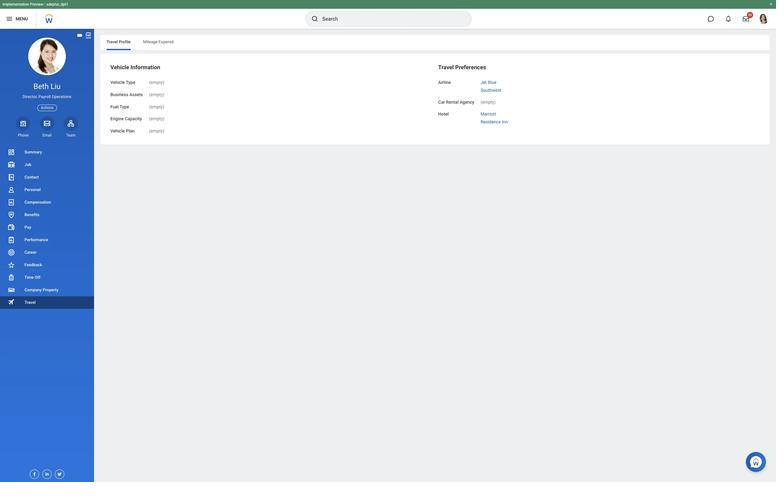 Task type: describe. For each thing, give the bounding box(es) containing it.
summary image
[[8, 149, 15, 156]]

marriott link
[[481, 111, 497, 117]]

beth
[[33, 82, 49, 91]]

phone
[[18, 133, 29, 138]]

agency
[[460, 100, 475, 105]]

car rental agency
[[439, 100, 475, 105]]

travel link
[[0, 297, 94, 309]]

fuel
[[110, 104, 119, 109]]

menu button
[[0, 9, 36, 29]]

jet blue link
[[481, 79, 497, 85]]

compensation image
[[8, 199, 15, 206]]

liu
[[51, 82, 61, 91]]

phone button
[[16, 116, 30, 138]]

business assets
[[110, 92, 143, 97]]

business
[[110, 92, 128, 97]]

profile logan mcneil image
[[759, 14, 769, 25]]

marriott
[[481, 112, 497, 117]]

close environment banner image
[[770, 2, 774, 6]]

implementation
[[3, 2, 29, 7]]

airline
[[439, 80, 451, 85]]

mileage
[[143, 40, 158, 44]]

company property image
[[8, 287, 15, 294]]

career image
[[8, 249, 15, 257]]

summary
[[24, 150, 42, 155]]

pay
[[24, 225, 31, 230]]

travel preferences group
[[439, 64, 760, 125]]

rental
[[446, 100, 459, 105]]

performance image
[[8, 237, 15, 244]]

personal link
[[0, 184, 94, 196]]

pay link
[[0, 222, 94, 234]]

capacity
[[125, 117, 142, 122]]

list containing summary
[[0, 146, 94, 309]]

operations
[[52, 95, 72, 99]]

view printable version (pdf) image
[[85, 32, 92, 39]]

vehicle for vehicle information
[[110, 64, 129, 71]]

vehicle for vehicle plan
[[110, 129, 125, 134]]

vehicle type
[[110, 80, 135, 85]]

email beth liu element
[[40, 133, 54, 138]]

travel image
[[8, 299, 15, 306]]

(empty) for vehicle plan
[[149, 129, 165, 134]]

actions
[[41, 106, 54, 110]]

company
[[24, 288, 42, 293]]

time off
[[24, 276, 40, 280]]

travel inside travel link
[[24, 301, 36, 305]]

type for fuel type
[[120, 104, 129, 109]]

view team image
[[67, 120, 75, 127]]

jet blue
[[481, 80, 497, 85]]

contact link
[[0, 171, 94, 184]]

(empty) for fuel type
[[149, 104, 165, 109]]

jet
[[481, 80, 487, 85]]

job
[[24, 163, 31, 167]]

vehicle for vehicle type
[[110, 80, 125, 85]]

tag image
[[77, 32, 83, 39]]

payroll
[[38, 95, 51, 99]]

hotel
[[439, 112, 449, 117]]

benefits
[[24, 213, 40, 217]]

benefits link
[[0, 209, 94, 222]]

travel for travel preferences
[[439, 64, 454, 71]]

feedback link
[[0, 259, 94, 272]]

(empty) for car rental agency
[[481, 100, 496, 105]]

menu banner
[[0, 0, 777, 29]]

summary link
[[0, 146, 94, 159]]

personal
[[24, 188, 41, 192]]

performance link
[[0, 234, 94, 247]]

information
[[131, 64, 160, 71]]

engine capacity
[[110, 117, 142, 122]]

compensation
[[24, 200, 51, 205]]

33
[[749, 13, 752, 17]]

type for vehicle type
[[126, 80, 135, 85]]

vehicle information button
[[110, 64, 160, 71]]

notifications large image
[[726, 16, 732, 22]]

engine
[[110, 117, 124, 122]]

items selected list for airline
[[481, 79, 512, 93]]

job link
[[0, 159, 94, 171]]

twitter image
[[55, 471, 62, 478]]



Task type: vqa. For each thing, say whether or not it's contained in the screenshot.
Engine
yes



Task type: locate. For each thing, give the bounding box(es) containing it.
travel
[[107, 40, 118, 44], [439, 64, 454, 71], [24, 301, 36, 305]]

residence inn link
[[481, 118, 508, 125]]

actions button
[[37, 105, 57, 111]]

residence inn
[[481, 120, 508, 125]]

1 vehicle from the top
[[110, 64, 129, 71]]

-
[[44, 2, 46, 7]]

beth liu
[[33, 82, 61, 91]]

tab list
[[100, 35, 770, 50]]

team
[[66, 133, 76, 138]]

(empty)
[[149, 80, 165, 85], [149, 92, 165, 97], [481, 100, 496, 105], [149, 104, 165, 109], [149, 117, 165, 122], [149, 129, 165, 134]]

0 vertical spatial vehicle
[[110, 64, 129, 71]]

0 vertical spatial travel
[[107, 40, 118, 44]]

tab list containing travel profile
[[100, 35, 770, 50]]

travel down company
[[24, 301, 36, 305]]

director, payroll operations
[[23, 95, 72, 99]]

preview
[[30, 2, 43, 7]]

vehicle plan
[[110, 129, 135, 134]]

contact image
[[8, 174, 15, 181]]

mail image
[[43, 120, 51, 127]]

off
[[35, 276, 40, 280]]

property
[[43, 288, 58, 293]]

travel left profile
[[107, 40, 118, 44]]

justify image
[[6, 15, 13, 23]]

0 horizontal spatial travel
[[24, 301, 36, 305]]

pay image
[[8, 224, 15, 232]]

(empty) for vehicle type
[[149, 80, 165, 85]]

(empty) for business assets
[[149, 92, 165, 97]]

vehicle up 'vehicle type'
[[110, 64, 129, 71]]

33 button
[[740, 12, 754, 26]]

2 vertical spatial travel
[[24, 301, 36, 305]]

vehicle information
[[110, 64, 160, 71]]

travel for travel profile
[[107, 40, 118, 44]]

items selected list
[[481, 79, 512, 93], [481, 111, 518, 125]]

travel profile
[[107, 40, 131, 44]]

phone image
[[19, 120, 28, 127]]

1 horizontal spatial travel
[[107, 40, 118, 44]]

company property link
[[0, 284, 94, 297]]

compensation link
[[0, 196, 94, 209]]

blue
[[488, 80, 497, 85]]

job image
[[8, 161, 15, 169]]

team beth liu element
[[64, 133, 78, 138]]

email
[[42, 133, 52, 138]]

mileage expense
[[143, 40, 174, 44]]

2 horizontal spatial travel
[[439, 64, 454, 71]]

time off link
[[0, 272, 94, 284]]

career
[[24, 250, 37, 255]]

2 vehicle from the top
[[110, 80, 125, 85]]

1 items selected list from the top
[[481, 79, 512, 93]]

benefits image
[[8, 212, 15, 219]]

1 vertical spatial travel
[[439, 64, 454, 71]]

travel preferences
[[439, 64, 486, 71]]

southwest
[[481, 88, 502, 93]]

vehicle information group
[[110, 64, 432, 135]]

type right the fuel
[[120, 104, 129, 109]]

(empty) inside travel preferences group
[[481, 100, 496, 105]]

0 vertical spatial items selected list
[[481, 79, 512, 93]]

feedback
[[24, 263, 42, 268]]

director,
[[23, 95, 37, 99]]

0 vertical spatial type
[[126, 80, 135, 85]]

search image
[[311, 15, 319, 23]]

linkedin image
[[43, 471, 50, 477]]

3 vehicle from the top
[[110, 129, 125, 134]]

car
[[439, 100, 445, 105]]

phone beth liu element
[[16, 133, 30, 138]]

career link
[[0, 247, 94, 259]]

inn
[[502, 120, 508, 125]]

team link
[[64, 116, 78, 138]]

email button
[[40, 116, 54, 138]]

type up business assets on the left top
[[126, 80, 135, 85]]

travel inside travel preferences group
[[439, 64, 454, 71]]

vehicle
[[110, 64, 129, 71], [110, 80, 125, 85], [110, 129, 125, 134]]

profile
[[119, 40, 131, 44]]

contact
[[24, 175, 39, 180]]

fuel type
[[110, 104, 129, 109]]

implementation preview -   adeptai_dpt1
[[3, 2, 68, 7]]

feedback image
[[8, 262, 15, 269]]

1 vertical spatial vehicle
[[110, 80, 125, 85]]

items selected list for hotel
[[481, 111, 518, 125]]

preferences
[[456, 64, 486, 71]]

items selected list containing jet blue
[[481, 79, 512, 93]]

southwest link
[[481, 87, 502, 93]]

expense
[[159, 40, 174, 44]]

travel up airline
[[439, 64, 454, 71]]

2 vertical spatial vehicle
[[110, 129, 125, 134]]

personal image
[[8, 186, 15, 194]]

facebook image
[[30, 471, 37, 478]]

type
[[126, 80, 135, 85], [120, 104, 129, 109]]

time off image
[[8, 274, 15, 282]]

company property
[[24, 288, 58, 293]]

adeptai_dpt1
[[46, 2, 68, 7]]

inbox large image
[[743, 16, 750, 22]]

(empty) for engine capacity
[[149, 117, 165, 122]]

assets
[[129, 92, 143, 97]]

travel inside tab list
[[107, 40, 118, 44]]

time
[[24, 276, 34, 280]]

navigation pane region
[[0, 29, 94, 483]]

2 items selected list from the top
[[481, 111, 518, 125]]

Search Workday  search field
[[323, 12, 459, 26]]

1 vertical spatial type
[[120, 104, 129, 109]]

list
[[0, 146, 94, 309]]

plan
[[126, 129, 135, 134]]

vehicle up the business
[[110, 80, 125, 85]]

residence
[[481, 120, 501, 125]]

1 vertical spatial items selected list
[[481, 111, 518, 125]]

travel preferences button
[[439, 64, 486, 71]]

items selected list containing marriott
[[481, 111, 518, 125]]

menu
[[16, 16, 28, 21]]

vehicle down engine
[[110, 129, 125, 134]]

performance
[[24, 238, 48, 243]]



